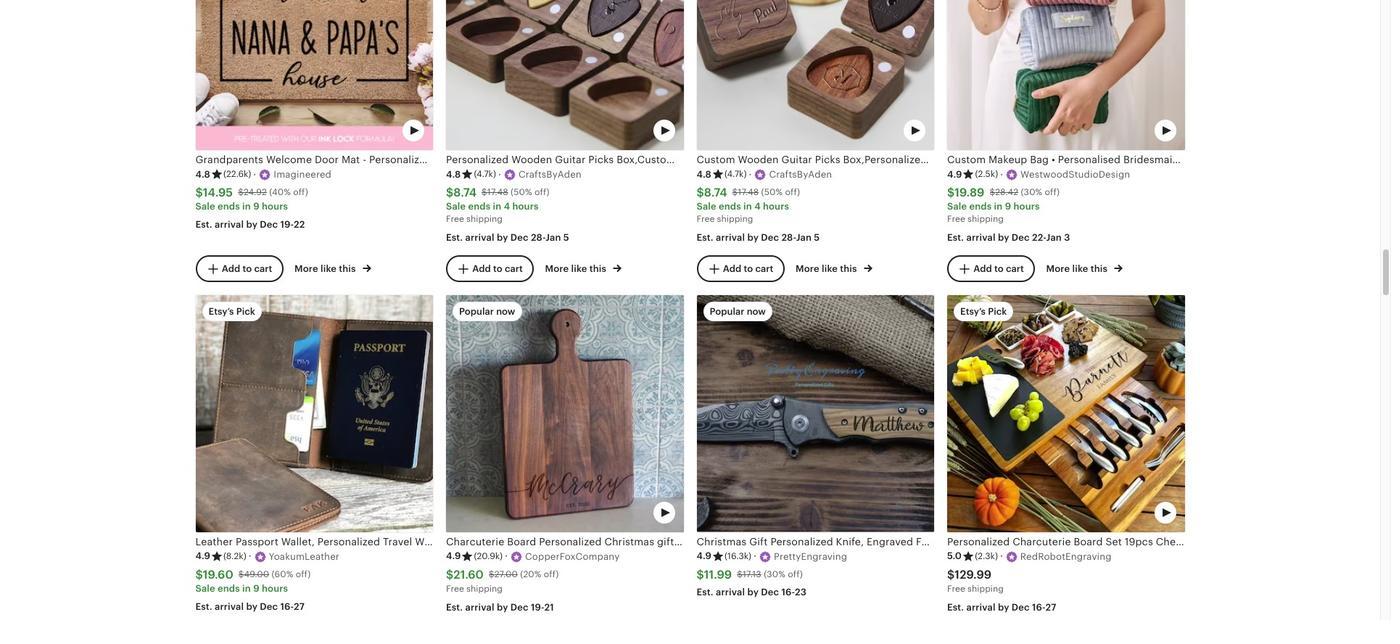 Task type: describe. For each thing, give the bounding box(es) containing it.
$ 8.74 $ 17.48 (50% off) sale ends in 4 hours free shipping for the custom wooden guitar picks box,personalized guitar pick box storage,wood guitar plectrum organizer music,gift for guitarist musician image
[[697, 186, 800, 224]]

2 popular now from the left
[[710, 306, 766, 317]]

hours for add to cart button corresponding to more like this link related to grandparents welcome door mat - personalized doormat - gift grandparent - custom coir mat - home decor - grandparent gifts - housewarming "image"
[[262, 201, 288, 212]]

8.74 for the custom wooden guitar picks box,personalized guitar pick box storage,wood guitar plectrum organizer music,gift for guitarist musician image
[[704, 186, 727, 199]]

ends for personalized wooden guitar picks box,custom engraved guitar pick box storage,guitar plectrum organizer,music gift for guitarist musician image
[[468, 201, 491, 212]]

more like this for more like this link related to grandparents welcome door mat - personalized doormat - gift grandparent - custom coir mat - home decor - grandparent gifts - housewarming "image"
[[295, 264, 358, 275]]

19.60
[[203, 568, 233, 582]]

5 for the custom wooden guitar picks box,personalized guitar pick box storage,wood guitar plectrum organizer music,gift for guitarist musician image more like this link
[[814, 232, 820, 243]]

24.92
[[244, 188, 267, 198]]

5 for more like this link for personalized wooden guitar picks box,custom engraved guitar pick box storage,guitar plectrum organizer,music gift for guitarist musician image
[[564, 232, 569, 243]]

by inside the $ 14.95 $ 24.92 (40% off) sale ends in 9 hours est. arrival by dec 19-22
[[246, 219, 258, 230]]

ends for leather passport wallet, personalized travel wallet, passport case, leather passport holder, honeymoon gift image
[[218, 584, 240, 594]]

more like this for the custom wooden guitar picks box,personalized guitar pick box storage,wood guitar plectrum organizer music,gift for guitarist musician image more like this link
[[796, 264, 860, 275]]

(30% for 19.89
[[1021, 188, 1043, 198]]

17.48 for personalized wooden guitar picks box,custom engraved guitar pick box storage,guitar plectrum organizer,music gift for guitarist musician image
[[487, 188, 508, 198]]

17.13
[[743, 570, 762, 580]]

custom makeup bag • personalised bridesmaid gifts • wedding gift • travel toiletry bag • cosmetic bag • birthday gift • wedding favors image
[[948, 0, 1185, 150]]

14.95
[[203, 186, 233, 199]]

more for more like this link for personalized wooden guitar picks box,custom engraved guitar pick box storage,guitar plectrum organizer,music gift for guitarist musician image
[[545, 264, 569, 275]]

16- inside '$ 19.60 $ 49.00 (60% off) sale ends in 9 hours est. arrival by dec 16-27'
[[280, 602, 294, 613]]

(2.5k)
[[975, 169, 998, 180]]

11.99
[[704, 568, 732, 582]]

4 for personalized wooden guitar picks box,custom engraved guitar pick box storage,guitar plectrum organizer,music gift for guitarist musician image
[[504, 201, 510, 212]]

shipping inside "$ 129.99 free shipping"
[[968, 584, 1004, 594]]

cart for the custom wooden guitar picks box,personalized guitar pick box storage,wood guitar plectrum organizer music,gift for guitarist musician image more like this link's add to cart button
[[756, 263, 774, 274]]

sale for custom makeup bag • personalised bridesmaid gifts • wedding gift • travel toiletry bag • cosmetic bag • birthday gift • wedding favors image
[[948, 201, 967, 212]]

19.89
[[955, 186, 985, 199]]

sale for grandparents welcome door mat - personalized doormat - gift grandparent - custom coir mat - home decor - grandparent gifts - housewarming "image"
[[196, 201, 215, 212]]

est. inside the $ 11.99 $ 17.13 (30% off) est. arrival by dec 16-23
[[697, 587, 714, 598]]

1 etsy's pick from the left
[[209, 306, 255, 317]]

to for more like this link related to grandparents welcome door mat - personalized doormat - gift grandparent - custom coir mat - home decor - grandparent gifts - housewarming "image"
[[243, 263, 252, 274]]

4.9 for 19.89
[[948, 169, 962, 180]]

in for custom makeup bag • personalised bridesmaid gifts • wedding gift • travel toiletry bag • cosmetic bag • birthday gift • wedding favors image
[[994, 201, 1003, 212]]

· for custom makeup bag • personalised bridesmaid gifts • wedding gift • travel toiletry bag • cosmetic bag • birthday gift • wedding favors image
[[1001, 169, 1003, 180]]

arrival inside '$ 19.60 $ 49.00 (60% off) sale ends in 9 hours est. arrival by dec 16-27'
[[215, 602, 244, 613]]

dec inside the $ 14.95 $ 24.92 (40% off) sale ends in 9 hours est. arrival by dec 19-22
[[260, 219, 278, 230]]

more for the custom wooden guitar picks box,personalized guitar pick box storage,wood guitar plectrum organizer music,gift for guitarist musician image more like this link
[[796, 264, 820, 275]]

add to cart button for more like this link for personalized wooden guitar picks box,custom engraved guitar pick box storage,guitar plectrum organizer,music gift for guitarist musician image
[[446, 255, 534, 282]]

like for more like this link related to grandparents welcome door mat - personalized doormat - gift grandparent - custom coir mat - home decor - grandparent gifts - housewarming "image"
[[321, 264, 337, 275]]

$ 8.74 $ 17.48 (50% off) sale ends in 4 hours free shipping for personalized wooden guitar picks box,custom engraved guitar pick box storage,guitar plectrum organizer,music gift for guitarist musician image
[[446, 186, 550, 224]]

by inside '$ 19.60 $ 49.00 (60% off) sale ends in 9 hours est. arrival by dec 16-27'
[[246, 602, 258, 613]]

· for christmas gift personalized knife, engraved folding knives, wedding favors, anniversary gifts, father's day gift, boyfriend gift knife image
[[754, 551, 757, 562]]

$ 11.99 $ 17.13 (30% off) est. arrival by dec 16-23
[[697, 568, 807, 598]]

free inside $ 21.60 $ 27.00 (20% off) free shipping
[[446, 584, 464, 594]]

(22.6k)
[[223, 169, 251, 180]]

17.48 for the custom wooden guitar picks box,personalized guitar pick box storage,wood guitar plectrum organizer music,gift for guitarist musician image
[[738, 188, 759, 198]]

$ 14.95 $ 24.92 (40% off) sale ends in 9 hours est. arrival by dec 19-22
[[196, 186, 308, 230]]

arrival inside the $ 14.95 $ 24.92 (40% off) sale ends in 9 hours est. arrival by dec 19-22
[[215, 219, 244, 230]]

(60%
[[272, 570, 293, 580]]

like for more like this link for personalized wooden guitar picks box,custom engraved guitar pick box storage,guitar plectrum organizer,music gift for guitarist musician image
[[571, 264, 587, 275]]

· for grandparents welcome door mat - personalized doormat - gift grandparent - custom coir mat - home decor - grandparent gifts - housewarming "image"
[[253, 169, 256, 180]]

more like this link for the custom wooden guitar picks box,personalized guitar pick box storage,wood guitar plectrum organizer music,gift for guitarist musician image
[[796, 261, 873, 276]]

· for charcuterie board personalized christmas gift for couple with handle monogrammed cheese board engagement gift bridal shower gift - 001 image
[[505, 551, 508, 562]]

personalized wooden guitar picks box,custom engraved guitar pick box storage,guitar plectrum organizer,music gift for guitarist musician image
[[446, 0, 684, 150]]

product video element for the custom wooden guitar picks box,personalized guitar pick box storage,wood guitar plectrum organizer music,gift for guitarist musician image more like this link's add to cart button
[[697, 0, 934, 150]]

arrival inside the $ 11.99 $ 17.13 (30% off) est. arrival by dec 16-23
[[716, 587, 745, 598]]

dec inside the $ 11.99 $ 17.13 (30% off) est. arrival by dec 16-23
[[761, 587, 779, 598]]

add for grandparents welcome door mat - personalized doormat - gift grandparent - custom coir mat - home decor - grandparent gifts - housewarming "image"
[[222, 263, 240, 274]]

to for the custom wooden guitar picks box,personalized guitar pick box storage,wood guitar plectrum organizer music,gift for guitarist musician image more like this link
[[744, 263, 753, 274]]

leather passport wallet, personalized travel wallet, passport case, leather passport holder, honeymoon gift image
[[196, 295, 433, 533]]

charcuterie board personalized christmas gift for couple with handle monogrammed cheese board engagement gift bridal shower gift - 001 image
[[446, 295, 684, 533]]

4.9 up 11.99
[[697, 551, 712, 562]]

add to cart for add to cart button corresponding to more like this link related to grandparents welcome door mat - personalized doormat - gift grandparent - custom coir mat - home decor - grandparent gifts - housewarming "image"
[[222, 263, 272, 274]]

sale for leather passport wallet, personalized travel wallet, passport case, leather passport holder, honeymoon gift image
[[196, 584, 215, 594]]

to for more like this link related to custom makeup bag • personalised bridesmaid gifts • wedding gift • travel toiletry bag • cosmetic bag • birthday gift • wedding favors image
[[995, 263, 1004, 274]]

(50% for personalized wooden guitar picks box,custom engraved guitar pick box storage,guitar plectrum organizer,music gift for guitarist musician image
[[511, 188, 532, 198]]

est. arrival by dec 28-jan 5 for the custom wooden guitar picks box,personalized guitar pick box storage,wood guitar plectrum organizer music,gift for guitarist musician image more like this link's add to cart button
[[697, 232, 820, 243]]

in for grandparents welcome door mat - personalized doormat - gift grandparent - custom coir mat - home decor - grandparent gifts - housewarming "image"
[[242, 201, 251, 212]]

(4.7k) for the custom wooden guitar picks box,personalized guitar pick box storage,wood guitar plectrum organizer music,gift for guitarist musician image more like this link's add to cart button product video element
[[725, 169, 747, 180]]

2 pick from the left
[[988, 306, 1007, 317]]

off) for charcuterie board personalized christmas gift for couple with handle monogrammed cheese board engagement gift bridal shower gift - 001 image
[[544, 570, 559, 580]]

1 pick from the left
[[236, 306, 255, 317]]

shipping for custom makeup bag • personalised bridesmaid gifts • wedding gift • travel toiletry bag • cosmetic bag • birthday gift • wedding favors image
[[968, 214, 1004, 224]]

est. arrival by dec 16-27
[[948, 602, 1057, 613]]

1 now from the left
[[496, 306, 515, 317]]

more like this for more like this link related to custom makeup bag • personalised bridesmaid gifts • wedding gift • travel toiletry bag • cosmetic bag • birthday gift • wedding favors image
[[1047, 264, 1110, 275]]

more like this link for custom makeup bag • personalised bridesmaid gifts • wedding gift • travel toiletry bag • cosmetic bag • birthday gift • wedding favors image
[[1047, 261, 1123, 276]]

49.00
[[244, 570, 269, 580]]

hours for add to cart button associated with more like this link related to custom makeup bag • personalised bridesmaid gifts • wedding gift • travel toiletry bag • cosmetic bag • birthday gift • wedding favors image
[[1014, 201, 1040, 212]]

4 for the custom wooden guitar picks box,personalized guitar pick box storage,wood guitar plectrum organizer music,gift for guitarist musician image
[[755, 201, 761, 212]]

4.9 for 21.60
[[446, 551, 461, 562]]

28- for add to cart button related to more like this link for personalized wooden guitar picks box,custom engraved guitar pick box storage,guitar plectrum organizer,music gift for guitarist musician image
[[531, 232, 546, 243]]

est. arrival by dec 19-21
[[446, 602, 554, 613]]

this for grandparents welcome door mat - personalized doormat - gift grandparent - custom coir mat - home decor - grandparent gifts - housewarming "image"
[[339, 264, 356, 275]]

product video element for add to cart button associated with more like this link related to custom makeup bag • personalised bridesmaid gifts • wedding gift • travel toiletry bag • cosmetic bag • birthday gift • wedding favors image
[[948, 0, 1185, 150]]

product video element for add to cart button corresponding to more like this link related to grandparents welcome door mat - personalized doormat - gift grandparent - custom coir mat - home decor - grandparent gifts - housewarming "image"
[[196, 0, 433, 150]]

4.8 for the custom wooden guitar picks box,personalized guitar pick box storage,wood guitar plectrum organizer music,gift for guitarist musician image
[[697, 169, 712, 180]]

· for the custom wooden guitar picks box,personalized guitar pick box storage,wood guitar plectrum organizer music,gift for guitarist musician image
[[749, 169, 752, 180]]

1 popular now from the left
[[459, 306, 515, 317]]

more like this link for personalized wooden guitar picks box,custom engraved guitar pick box storage,guitar plectrum organizer,music gift for guitarist musician image
[[545, 261, 622, 276]]

· for leather passport wallet, personalized travel wallet, passport case, leather passport holder, honeymoon gift image
[[249, 551, 251, 562]]

in for the custom wooden guitar picks box,personalized guitar pick box storage,wood guitar plectrum organizer music,gift for guitarist musician image
[[744, 201, 752, 212]]

off) for leather passport wallet, personalized travel wallet, passport case, leather passport holder, honeymoon gift image
[[296, 570, 311, 580]]

(20%
[[520, 570, 542, 580]]

off) for custom makeup bag • personalised bridesmaid gifts • wedding gift • travel toiletry bag • cosmetic bag • birthday gift • wedding favors image
[[1045, 188, 1060, 198]]

jan for personalized wooden guitar picks box,custom engraved guitar pick box storage,guitar plectrum organizer,music gift for guitarist musician image
[[546, 232, 561, 243]]

19- inside the $ 14.95 $ 24.92 (40% off) sale ends in 9 hours est. arrival by dec 19-22
[[280, 219, 294, 230]]

(20.9k)
[[474, 552, 503, 562]]

hours inside '$ 19.60 $ 49.00 (60% off) sale ends in 9 hours est. arrival by dec 16-27'
[[262, 584, 288, 594]]

· for personalized wooden guitar picks box,custom engraved guitar pick box storage,guitar plectrum organizer,music gift for guitarist musician image
[[498, 169, 501, 180]]

4.8 for personalized wooden guitar picks box,custom engraved guitar pick box storage,guitar plectrum organizer,music gift for guitarist musician image
[[446, 169, 461, 180]]



Task type: locate. For each thing, give the bounding box(es) containing it.
9 down 49.00 on the bottom left of the page
[[253, 584, 260, 594]]

off) inside $ 19.89 $ 28.42 (30% off) sale ends in 9 hours free shipping
[[1045, 188, 1060, 198]]

sale inside the $ 14.95 $ 24.92 (40% off) sale ends in 9 hours est. arrival by dec 19-22
[[196, 201, 215, 212]]

1 add to cart button from the left
[[196, 255, 283, 282]]

add to cart button for more like this link related to custom makeup bag • personalised bridesmaid gifts • wedding gift • travel toiletry bag • cosmetic bag • birthday gift • wedding favors image
[[948, 255, 1035, 282]]

0 horizontal spatial $ 8.74 $ 17.48 (50% off) sale ends in 4 hours free shipping
[[446, 186, 550, 224]]

in for personalized wooden guitar picks box,custom engraved guitar pick box storage,guitar plectrum organizer,music gift for guitarist musician image
[[493, 201, 502, 212]]

4.9 up 19.89
[[948, 169, 962, 180]]

0 horizontal spatial 8.74
[[454, 186, 477, 199]]

like for more like this link related to custom makeup bag • personalised bridesmaid gifts • wedding gift • travel toiletry bag • cosmetic bag • birthday gift • wedding favors image
[[1073, 264, 1089, 275]]

sale for personalized wooden guitar picks box,custom engraved guitar pick box storage,guitar plectrum organizer,music gift for guitarist musician image
[[446, 201, 466, 212]]

(8.2k)
[[223, 552, 246, 562]]

9 inside the $ 14.95 $ 24.92 (40% off) sale ends in 9 hours est. arrival by dec 19-22
[[253, 201, 260, 212]]

27
[[294, 602, 305, 613], [1046, 602, 1057, 613]]

1 horizontal spatial (50%
[[761, 188, 783, 198]]

(30% inside the $ 11.99 $ 17.13 (30% off) est. arrival by dec 16-23
[[764, 570, 786, 580]]

4.9 up 21.60
[[446, 551, 461, 562]]

dec inside '$ 19.60 $ 49.00 (60% off) sale ends in 9 hours est. arrival by dec 16-27'
[[260, 602, 278, 613]]

est.
[[196, 219, 212, 230], [446, 232, 463, 243], [697, 232, 714, 243], [948, 232, 964, 243], [697, 587, 714, 598], [196, 602, 212, 613], [446, 602, 463, 613], [948, 602, 964, 613]]

more for more like this link related to grandparents welcome door mat - personalized doormat - gift grandparent - custom coir mat - home decor - grandparent gifts - housewarming "image"
[[295, 264, 318, 275]]

2 jan from the left
[[796, 232, 812, 243]]

0 horizontal spatial 28-
[[531, 232, 546, 243]]

1 horizontal spatial 4.8
[[446, 169, 461, 180]]

ends for custom makeup bag • personalised bridesmaid gifts • wedding gift • travel toiletry bag • cosmetic bag • birthday gift • wedding favors image
[[970, 201, 992, 212]]

2 horizontal spatial jan
[[1047, 232, 1062, 243]]

0 horizontal spatial pick
[[236, 306, 255, 317]]

1 more like this from the left
[[295, 264, 358, 275]]

ends inside $ 19.89 $ 28.42 (30% off) sale ends in 9 hours free shipping
[[970, 201, 992, 212]]

1 this from the left
[[339, 264, 356, 275]]

$
[[196, 186, 203, 199], [446, 186, 454, 199], [697, 186, 704, 199], [948, 186, 955, 199], [238, 188, 244, 198], [482, 188, 487, 198], [732, 188, 738, 198], [990, 188, 996, 198], [196, 568, 203, 582], [446, 568, 454, 582], [697, 568, 704, 582], [948, 568, 955, 582], [239, 570, 244, 580], [489, 570, 495, 580], [737, 570, 743, 580]]

3 add to cart from the left
[[723, 263, 774, 274]]

2 this from the left
[[590, 264, 607, 275]]

2 27 from the left
[[1046, 602, 1057, 613]]

off) inside the $ 14.95 $ 24.92 (40% off) sale ends in 9 hours est. arrival by dec 19-22
[[293, 188, 308, 198]]

product video element
[[196, 0, 433, 150], [446, 0, 684, 150], [697, 0, 934, 150], [948, 0, 1185, 150], [446, 295, 684, 533], [948, 295, 1185, 533]]

1 horizontal spatial 4
[[755, 201, 761, 212]]

0 horizontal spatial 4.8
[[196, 169, 210, 180]]

1 horizontal spatial pick
[[988, 306, 1007, 317]]

add to cart button
[[196, 255, 283, 282], [446, 255, 534, 282], [697, 255, 785, 282], [948, 255, 1035, 282]]

ends for the custom wooden guitar picks box,personalized guitar pick box storage,wood guitar plectrum organizer music,gift for guitarist musician image
[[719, 201, 741, 212]]

4 add to cart from the left
[[974, 263, 1024, 274]]

9 for 19.60
[[253, 584, 260, 594]]

2 add to cart button from the left
[[446, 255, 534, 282]]

1 horizontal spatial jan
[[796, 232, 812, 243]]

more like this link
[[295, 261, 371, 276], [545, 261, 622, 276], [796, 261, 873, 276], [1047, 261, 1123, 276]]

est. inside the $ 14.95 $ 24.92 (40% off) sale ends in 9 hours est. arrival by dec 19-22
[[196, 219, 212, 230]]

1 4.8 from the left
[[196, 169, 210, 180]]

4.9
[[948, 169, 962, 180], [196, 551, 210, 562], [446, 551, 461, 562], [697, 551, 712, 562]]

add for personalized wooden guitar picks box,custom engraved guitar pick box storage,guitar plectrum organizer,music gift for guitarist musician image
[[472, 263, 491, 274]]

1 horizontal spatial 5
[[814, 232, 820, 243]]

0 horizontal spatial (50%
[[511, 188, 532, 198]]

add to cart button for more like this link related to grandparents welcome door mat - personalized doormat - gift grandparent - custom coir mat - home decor - grandparent gifts - housewarming "image"
[[196, 255, 283, 282]]

28- for the custom wooden guitar picks box,personalized guitar pick box storage,wood guitar plectrum organizer music,gift for guitarist musician image more like this link's add to cart button
[[782, 232, 796, 243]]

1 like from the left
[[321, 264, 337, 275]]

9 down the 28.42
[[1005, 201, 1012, 212]]

hours inside the $ 14.95 $ 24.92 (40% off) sale ends in 9 hours est. arrival by dec 19-22
[[262, 201, 288, 212]]

1 to from the left
[[243, 263, 252, 274]]

3 jan from the left
[[1047, 232, 1062, 243]]

now
[[496, 306, 515, 317], [747, 306, 766, 317]]

22-
[[1032, 232, 1047, 243]]

0 horizontal spatial etsy's
[[209, 306, 234, 317]]

$ 21.60 $ 27.00 (20% off) free shipping
[[446, 568, 559, 594]]

2 add to cart from the left
[[472, 263, 523, 274]]

0 horizontal spatial 5
[[564, 232, 569, 243]]

2 horizontal spatial 16-
[[1032, 602, 1046, 613]]

(30% right the 28.42
[[1021, 188, 1043, 198]]

0 horizontal spatial 27
[[294, 602, 305, 613]]

like
[[321, 264, 337, 275], [571, 264, 587, 275], [822, 264, 838, 275], [1073, 264, 1089, 275]]

off) inside the $ 11.99 $ 17.13 (30% off) est. arrival by dec 16-23
[[788, 570, 803, 580]]

0 horizontal spatial etsy's pick
[[209, 306, 255, 317]]

2 horizontal spatial 4.8
[[697, 169, 712, 180]]

like for the custom wooden guitar picks box,personalized guitar pick box storage,wood guitar plectrum organizer music,gift for guitarist musician image more like this link
[[822, 264, 838, 275]]

9 for 14.95
[[253, 201, 260, 212]]

1 horizontal spatial (30%
[[1021, 188, 1043, 198]]

2 4 from the left
[[755, 201, 761, 212]]

ends inside the $ 14.95 $ 24.92 (40% off) sale ends in 9 hours est. arrival by dec 19-22
[[218, 201, 240, 212]]

0 horizontal spatial 16-
[[280, 602, 294, 613]]

0 horizontal spatial est. arrival by dec 28-jan 5
[[446, 232, 569, 243]]

0 horizontal spatial jan
[[546, 232, 561, 243]]

(30% for 11.99
[[764, 570, 786, 580]]

1 horizontal spatial popular now
[[710, 306, 766, 317]]

28-
[[531, 232, 546, 243], [782, 232, 796, 243]]

2 (50% from the left
[[761, 188, 783, 198]]

2 5 from the left
[[814, 232, 820, 243]]

4 more like this link from the left
[[1047, 261, 1123, 276]]

19-
[[280, 219, 294, 230], [531, 602, 545, 613]]

3 add from the left
[[723, 263, 742, 274]]

2 etsy's pick from the left
[[961, 306, 1007, 317]]

more like this
[[295, 264, 358, 275], [545, 264, 609, 275], [796, 264, 860, 275], [1047, 264, 1110, 275]]

28.42
[[996, 188, 1019, 198]]

free inside $ 19.89 $ 28.42 (30% off) sale ends in 9 hours free shipping
[[948, 214, 966, 224]]

sale inside $ 19.89 $ 28.42 (30% off) sale ends in 9 hours free shipping
[[948, 201, 967, 212]]

0 horizontal spatial popular
[[459, 306, 494, 317]]

4 add to cart button from the left
[[948, 255, 1035, 282]]

1 horizontal spatial 16-
[[782, 587, 795, 598]]

add to cart for add to cart button associated with more like this link related to custom makeup bag • personalised bridesmaid gifts • wedding gift • travel toiletry bag • cosmetic bag • birthday gift • wedding favors image
[[974, 263, 1024, 274]]

22
[[294, 219, 305, 230]]

1 horizontal spatial 19-
[[531, 602, 545, 613]]

in for leather passport wallet, personalized travel wallet, passport case, leather passport holder, honeymoon gift image
[[242, 584, 251, 594]]

1 add to cart from the left
[[222, 263, 272, 274]]

0 horizontal spatial 17.48
[[487, 188, 508, 198]]

cart
[[254, 263, 272, 274], [505, 263, 523, 274], [756, 263, 774, 274], [1006, 263, 1024, 274]]

hours for add to cart button related to more like this link for personalized wooden guitar picks box,custom engraved guitar pick box storage,guitar plectrum organizer,music gift for guitarist musician image
[[513, 201, 539, 212]]

0 vertical spatial (30%
[[1021, 188, 1043, 198]]

3 more like this link from the left
[[796, 261, 873, 276]]

$ inside "$ 129.99 free shipping"
[[948, 568, 955, 582]]

1 more like this link from the left
[[295, 261, 371, 276]]

pick
[[236, 306, 255, 317], [988, 306, 1007, 317]]

(4.7k) for product video element corresponding to add to cart button related to more like this link for personalized wooden guitar picks box,custom engraved guitar pick box storage,guitar plectrum organizer,music gift for guitarist musician image
[[474, 169, 496, 180]]

popular
[[459, 306, 494, 317], [710, 306, 745, 317]]

add for the custom wooden guitar picks box,personalized guitar pick box storage,wood guitar plectrum organizer music,gift for guitarist musician image
[[723, 263, 742, 274]]

hours
[[262, 201, 288, 212], [513, 201, 539, 212], [763, 201, 789, 212], [1014, 201, 1040, 212], [262, 584, 288, 594]]

off) for personalized wooden guitar picks box,custom engraved guitar pick box storage,guitar plectrum organizer,music gift for guitarist musician image
[[535, 188, 550, 198]]

this
[[339, 264, 356, 275], [590, 264, 607, 275], [840, 264, 857, 275], [1091, 264, 1108, 275]]

etsy's
[[209, 306, 234, 317], [961, 306, 986, 317]]

more
[[295, 264, 318, 275], [545, 264, 569, 275], [796, 264, 820, 275], [1047, 264, 1070, 275]]

0 horizontal spatial popular now
[[459, 306, 515, 317]]

shipping inside $ 21.60 $ 27.00 (20% off) free shipping
[[467, 584, 503, 594]]

129.99
[[955, 568, 992, 582]]

1 27 from the left
[[294, 602, 305, 613]]

2 est. arrival by dec 28-jan 5 from the left
[[697, 232, 820, 243]]

3 this from the left
[[840, 264, 857, 275]]

16- inside the $ 11.99 $ 17.13 (30% off) est. arrival by dec 16-23
[[782, 587, 795, 598]]

add to cart
[[222, 263, 272, 274], [472, 263, 523, 274], [723, 263, 774, 274], [974, 263, 1024, 274]]

21.60
[[454, 568, 484, 582]]

free inside "$ 129.99 free shipping"
[[948, 584, 966, 594]]

add to cart for the custom wooden guitar picks box,personalized guitar pick box storage,wood guitar plectrum organizer music,gift for guitarist musician image more like this link's add to cart button
[[723, 263, 774, 274]]

1 horizontal spatial (4.7k)
[[725, 169, 747, 180]]

4 cart from the left
[[1006, 263, 1024, 274]]

16-
[[782, 587, 795, 598], [280, 602, 294, 613], [1032, 602, 1046, 613]]

23
[[795, 587, 807, 598]]

hours inside $ 19.89 $ 28.42 (30% off) sale ends in 9 hours free shipping
[[1014, 201, 1040, 212]]

ends
[[218, 201, 240, 212], [468, 201, 491, 212], [719, 201, 741, 212], [970, 201, 992, 212], [218, 584, 240, 594]]

0 horizontal spatial (30%
[[764, 570, 786, 580]]

1 add from the left
[[222, 263, 240, 274]]

27 inside '$ 19.60 $ 49.00 (60% off) sale ends in 9 hours est. arrival by dec 16-27'
[[294, 602, 305, 613]]

personalized charcuterie board set 19pcs cheese board and knife set realtor closing gift custom charcuterie board christmas wedding gift image
[[948, 295, 1185, 533]]

1 horizontal spatial 28-
[[782, 232, 796, 243]]

2 now from the left
[[747, 306, 766, 317]]

(50%
[[511, 188, 532, 198], [761, 188, 783, 198]]

$ 19.89 $ 28.42 (30% off) sale ends in 9 hours free shipping
[[948, 186, 1060, 224]]

9 inside $ 19.89 $ 28.42 (30% off) sale ends in 9 hours free shipping
[[1005, 201, 1012, 212]]

1 etsy's from the left
[[209, 306, 234, 317]]

off) for grandparents welcome door mat - personalized doormat - gift grandparent - custom coir mat - home decor - grandparent gifts - housewarming "image"
[[293, 188, 308, 198]]

1 vertical spatial 19-
[[531, 602, 545, 613]]

8.74
[[454, 186, 477, 199], [704, 186, 727, 199]]

3
[[1064, 232, 1070, 243]]

cart for add to cart button corresponding to more like this link related to grandparents welcome door mat - personalized doormat - gift grandparent - custom coir mat - home decor - grandparent gifts - housewarming "image"
[[254, 263, 272, 274]]

4 add from the left
[[974, 263, 992, 274]]

2 to from the left
[[493, 263, 503, 274]]

1 $ 8.74 $ 17.48 (50% off) sale ends in 4 hours free shipping from the left
[[446, 186, 550, 224]]

in inside the $ 14.95 $ 24.92 (40% off) sale ends in 9 hours est. arrival by dec 19-22
[[242, 201, 251, 212]]

21
[[545, 602, 554, 613]]

1 horizontal spatial popular
[[710, 306, 745, 317]]

5.0
[[948, 551, 962, 562]]

est. inside '$ 19.60 $ 49.00 (60% off) sale ends in 9 hours est. arrival by dec 16-27'
[[196, 602, 212, 613]]

free for personalized wooden guitar picks box,custom engraved guitar pick box storage,guitar plectrum organizer,music gift for guitarist musician image
[[446, 214, 464, 224]]

jan for the custom wooden guitar picks box,personalized guitar pick box storage,wood guitar plectrum organizer music,gift for guitarist musician image
[[796, 232, 812, 243]]

(30% inside $ 19.89 $ 28.42 (30% off) sale ends in 9 hours free shipping
[[1021, 188, 1043, 198]]

more for more like this link related to custom makeup bag • personalised bridesmaid gifts • wedding gift • travel toiletry bag • cosmetic bag • birthday gift • wedding favors image
[[1047, 264, 1070, 275]]

free
[[446, 214, 464, 224], [697, 214, 715, 224], [948, 214, 966, 224], [446, 584, 464, 594], [948, 584, 966, 594]]

more like this for more like this link for personalized wooden guitar picks box,custom engraved guitar pick box storage,guitar plectrum organizer,music gift for guitarist musician image
[[545, 264, 609, 275]]

shipping for personalized wooden guitar picks box,custom engraved guitar pick box storage,guitar plectrum organizer,music gift for guitarist musician image
[[467, 214, 503, 224]]

1 horizontal spatial etsy's pick
[[961, 306, 1007, 317]]

1 28- from the left
[[531, 232, 546, 243]]

4
[[504, 201, 510, 212], [755, 201, 761, 212]]

this for custom makeup bag • personalised bridesmaid gifts • wedding gift • travel toiletry bag • cosmetic bag • birthday gift • wedding favors image
[[1091, 264, 1108, 275]]

(2.3k)
[[975, 552, 998, 562]]

1 cart from the left
[[254, 263, 272, 274]]

christmas gift personalized knife, engraved folding knives, wedding favors, anniversary gifts, father's day gift, boyfriend gift knife image
[[697, 295, 934, 533]]

4 like from the left
[[1073, 264, 1089, 275]]

2 more like this link from the left
[[545, 261, 622, 276]]

free for the custom wooden guitar picks box,personalized guitar pick box storage,wood guitar plectrum organizer music,gift for guitarist musician image
[[697, 214, 715, 224]]

5
[[564, 232, 569, 243], [814, 232, 820, 243]]

0 horizontal spatial (4.7k)
[[474, 169, 496, 180]]

sale
[[196, 201, 215, 212], [446, 201, 466, 212], [697, 201, 717, 212], [948, 201, 967, 212], [196, 584, 215, 594]]

2 popular from the left
[[710, 306, 745, 317]]

in inside $ 19.89 $ 28.42 (30% off) sale ends in 9 hours free shipping
[[994, 201, 1003, 212]]

3 cart from the left
[[756, 263, 774, 274]]

$ 8.74 $ 17.48 (50% off) sale ends in 4 hours free shipping
[[446, 186, 550, 224], [697, 186, 800, 224]]

1 jan from the left
[[546, 232, 561, 243]]

1 (50% from the left
[[511, 188, 532, 198]]

in
[[242, 201, 251, 212], [493, 201, 502, 212], [744, 201, 752, 212], [994, 201, 1003, 212], [242, 584, 251, 594]]

4 to from the left
[[995, 263, 1004, 274]]

1 horizontal spatial 8.74
[[704, 186, 727, 199]]

3 to from the left
[[744, 263, 753, 274]]

· for personalized charcuterie board set 19pcs cheese board and knife set realtor closing gift custom charcuterie board christmas wedding gift image
[[1000, 551, 1003, 562]]

this for personalized wooden guitar picks box,custom engraved guitar pick box storage,guitar plectrum organizer,music gift for guitarist musician image
[[590, 264, 607, 275]]

1 (4.7k) from the left
[[474, 169, 496, 180]]

(30%
[[1021, 188, 1043, 198], [764, 570, 786, 580]]

2 4.8 from the left
[[446, 169, 461, 180]]

0 horizontal spatial now
[[496, 306, 515, 317]]

est. arrival by dec 22-jan 3
[[948, 232, 1070, 243]]

to
[[243, 263, 252, 274], [493, 263, 503, 274], [744, 263, 753, 274], [995, 263, 1004, 274]]

2 add from the left
[[472, 263, 491, 274]]

(40%
[[269, 188, 291, 198]]

(50% for the custom wooden guitar picks box,personalized guitar pick box storage,wood guitar plectrum organizer music,gift for guitarist musician image
[[761, 188, 783, 198]]

ends for grandparents welcome door mat - personalized doormat - gift grandparent - custom coir mat - home decor - grandparent gifts - housewarming "image"
[[218, 201, 240, 212]]

(30% right 17.13 at the right bottom
[[764, 570, 786, 580]]

3 add to cart button from the left
[[697, 255, 785, 282]]

off) inside '$ 19.60 $ 49.00 (60% off) sale ends in 9 hours est. arrival by dec 16-27'
[[296, 570, 311, 580]]

est. arrival by dec 28-jan 5 for add to cart button related to more like this link for personalized wooden guitar picks box,custom engraved guitar pick box storage,guitar plectrum organizer,music gift for guitarist musician image
[[446, 232, 569, 243]]

in inside '$ 19.60 $ 49.00 (60% off) sale ends in 9 hours est. arrival by dec 16-27'
[[242, 584, 251, 594]]

·
[[253, 169, 256, 180], [498, 169, 501, 180], [749, 169, 752, 180], [1001, 169, 1003, 180], [249, 551, 251, 562], [505, 551, 508, 562], [754, 551, 757, 562], [1000, 551, 1003, 562]]

1 horizontal spatial $ 8.74 $ 17.48 (50% off) sale ends in 4 hours free shipping
[[697, 186, 800, 224]]

0 horizontal spatial 19-
[[280, 219, 294, 230]]

shipping
[[467, 214, 503, 224], [717, 214, 753, 224], [968, 214, 1004, 224], [467, 584, 503, 594], [968, 584, 1004, 594]]

0 horizontal spatial 4
[[504, 201, 510, 212]]

2 (4.7k) from the left
[[725, 169, 747, 180]]

1 vertical spatial (30%
[[764, 570, 786, 580]]

3 like from the left
[[822, 264, 838, 275]]

4.9 up 19.60
[[196, 551, 210, 562]]

1 more from the left
[[295, 264, 318, 275]]

off) inside $ 21.60 $ 27.00 (20% off) free shipping
[[544, 570, 559, 580]]

9 inside '$ 19.60 $ 49.00 (60% off) sale ends in 9 hours est. arrival by dec 16-27'
[[253, 584, 260, 594]]

1 popular from the left
[[459, 306, 494, 317]]

$ 129.99 free shipping
[[948, 568, 1004, 594]]

sale for the custom wooden guitar picks box,personalized guitar pick box storage,wood guitar plectrum organizer music,gift for guitarist musician image
[[697, 201, 717, 212]]

17.48
[[487, 188, 508, 198], [738, 188, 759, 198]]

3 4.8 from the left
[[697, 169, 712, 180]]

sale inside '$ 19.60 $ 49.00 (60% off) sale ends in 9 hours est. arrival by dec 16-27'
[[196, 584, 215, 594]]

free for custom makeup bag • personalised bridesmaid gifts • wedding gift • travel toiletry bag • cosmetic bag • birthday gift • wedding favors image
[[948, 214, 966, 224]]

2 cart from the left
[[505, 263, 523, 274]]

4 this from the left
[[1091, 264, 1108, 275]]

cart for add to cart button associated with more like this link related to custom makeup bag • personalised bridesmaid gifts • wedding gift • travel toiletry bag • cosmetic bag • birthday gift • wedding favors image
[[1006, 263, 1024, 274]]

2 more from the left
[[545, 264, 569, 275]]

(4.7k)
[[474, 169, 496, 180], [725, 169, 747, 180]]

popular now
[[459, 306, 515, 317], [710, 306, 766, 317]]

$ 19.60 $ 49.00 (60% off) sale ends in 9 hours est. arrival by dec 16-27
[[196, 568, 311, 613]]

etsy's pick
[[209, 306, 255, 317], [961, 306, 1007, 317]]

shipping inside $ 19.89 $ 28.42 (30% off) sale ends in 9 hours free shipping
[[968, 214, 1004, 224]]

grandparents welcome door mat - personalized doormat - gift grandparent - custom coir mat - home decor - grandparent gifts - housewarming image
[[196, 0, 433, 150]]

add to cart button for the custom wooden guitar picks box,personalized guitar pick box storage,wood guitar plectrum organizer music,gift for guitarist musician image more like this link
[[697, 255, 785, 282]]

4 more like this from the left
[[1047, 264, 1110, 275]]

2 28- from the left
[[782, 232, 796, 243]]

cart for add to cart button related to more like this link for personalized wooden guitar picks box,custom engraved guitar pick box storage,guitar plectrum organizer,music gift for guitarist musician image
[[505, 263, 523, 274]]

3 more from the left
[[796, 264, 820, 275]]

off)
[[293, 188, 308, 198], [535, 188, 550, 198], [785, 188, 800, 198], [1045, 188, 1060, 198], [296, 570, 311, 580], [544, 570, 559, 580], [788, 570, 803, 580]]

by
[[246, 219, 258, 230], [497, 232, 508, 243], [748, 232, 759, 243], [998, 232, 1010, 243], [748, 587, 759, 598], [246, 602, 258, 613], [497, 602, 508, 613], [998, 602, 1010, 613]]

2 etsy's from the left
[[961, 306, 986, 317]]

4.8
[[196, 169, 210, 180], [446, 169, 461, 180], [697, 169, 712, 180]]

ends inside '$ 19.60 $ 49.00 (60% off) sale ends in 9 hours est. arrival by dec 16-27'
[[218, 584, 240, 594]]

(16.3k)
[[725, 552, 752, 562]]

2 like from the left
[[571, 264, 587, 275]]

1 8.74 from the left
[[454, 186, 477, 199]]

arrival
[[215, 219, 244, 230], [465, 232, 495, 243], [716, 232, 745, 243], [967, 232, 996, 243], [716, 587, 745, 598], [215, 602, 244, 613], [465, 602, 495, 613], [967, 602, 996, 613]]

jan
[[546, 232, 561, 243], [796, 232, 812, 243], [1047, 232, 1062, 243]]

2 17.48 from the left
[[738, 188, 759, 198]]

2 8.74 from the left
[[704, 186, 727, 199]]

add
[[222, 263, 240, 274], [472, 263, 491, 274], [723, 263, 742, 274], [974, 263, 992, 274]]

4.8 for grandparents welcome door mat - personalized doormat - gift grandparent - custom coir mat - home decor - grandparent gifts - housewarming "image"
[[196, 169, 210, 180]]

dec
[[260, 219, 278, 230], [511, 232, 529, 243], [761, 232, 779, 243], [1012, 232, 1030, 243], [761, 587, 779, 598], [260, 602, 278, 613], [511, 602, 529, 613], [1012, 602, 1030, 613]]

2 more like this from the left
[[545, 264, 609, 275]]

to for more like this link for personalized wooden guitar picks box,custom engraved guitar pick box storage,guitar plectrum organizer,music gift for guitarist musician image
[[493, 263, 503, 274]]

3 more like this from the left
[[796, 264, 860, 275]]

add to cart for add to cart button related to more like this link for personalized wooden guitar picks box,custom engraved guitar pick box storage,guitar plectrum organizer,music gift for guitarist musician image
[[472, 263, 523, 274]]

1 17.48 from the left
[[487, 188, 508, 198]]

est. arrival by dec 28-jan 5
[[446, 232, 569, 243], [697, 232, 820, 243]]

more like this link for grandparents welcome door mat - personalized doormat - gift grandparent - custom coir mat - home decor - grandparent gifts - housewarming "image"
[[295, 261, 371, 276]]

1 horizontal spatial est. arrival by dec 28-jan 5
[[697, 232, 820, 243]]

product video element for add to cart button related to more like this link for personalized wooden guitar picks box,custom engraved guitar pick box storage,guitar plectrum organizer,music gift for guitarist musician image
[[446, 0, 684, 150]]

19- down (40%
[[280, 219, 294, 230]]

27.00
[[495, 570, 518, 580]]

19- down "(20%"
[[531, 602, 545, 613]]

1 horizontal spatial 27
[[1046, 602, 1057, 613]]

8.74 for personalized wooden guitar picks box,custom engraved guitar pick box storage,guitar plectrum organizer,music gift for guitarist musician image
[[454, 186, 477, 199]]

custom wooden guitar picks box,personalized guitar pick box storage,wood guitar plectrum organizer music,gift for guitarist musician image
[[697, 0, 934, 150]]

1 4 from the left
[[504, 201, 510, 212]]

9 down 24.92 at the left
[[253, 201, 260, 212]]

2 $ 8.74 $ 17.48 (50% off) sale ends in 4 hours free shipping from the left
[[697, 186, 800, 224]]

add for custom makeup bag • personalised bridesmaid gifts • wedding gift • travel toiletry bag • cosmetic bag • birthday gift • wedding favors image
[[974, 263, 992, 274]]

9
[[253, 201, 260, 212], [1005, 201, 1012, 212], [253, 584, 260, 594]]

1 5 from the left
[[564, 232, 569, 243]]

9 for 19.89
[[1005, 201, 1012, 212]]

1 horizontal spatial etsy's
[[961, 306, 986, 317]]

this for the custom wooden guitar picks box,personalized guitar pick box storage,wood guitar plectrum organizer music,gift for guitarist musician image
[[840, 264, 857, 275]]

0 vertical spatial 19-
[[280, 219, 294, 230]]

off) for the custom wooden guitar picks box,personalized guitar pick box storage,wood guitar plectrum organizer music,gift for guitarist musician image
[[785, 188, 800, 198]]

4 more from the left
[[1047, 264, 1070, 275]]

jan for custom makeup bag • personalised bridesmaid gifts • wedding gift • travel toiletry bag • cosmetic bag • birthday gift • wedding favors image
[[1047, 232, 1062, 243]]

1 horizontal spatial now
[[747, 306, 766, 317]]

1 est. arrival by dec 28-jan 5 from the left
[[446, 232, 569, 243]]

shipping for the custom wooden guitar picks box,personalized guitar pick box storage,wood guitar plectrum organizer music,gift for guitarist musician image
[[717, 214, 753, 224]]

hours for the custom wooden guitar picks box,personalized guitar pick box storage,wood guitar plectrum organizer music,gift for guitarist musician image more like this link's add to cart button
[[763, 201, 789, 212]]

4.9 for 19.60
[[196, 551, 210, 562]]

1 horizontal spatial 17.48
[[738, 188, 759, 198]]

by inside the $ 11.99 $ 17.13 (30% off) est. arrival by dec 16-23
[[748, 587, 759, 598]]



Task type: vqa. For each thing, say whether or not it's contained in the screenshot.
See
no



